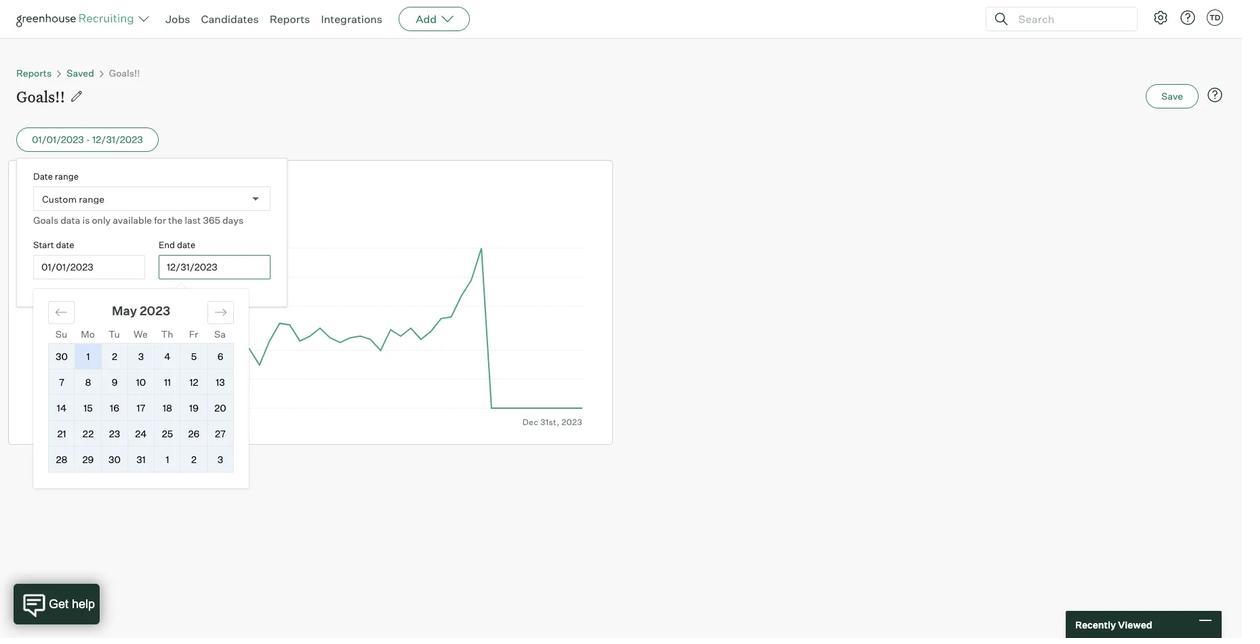 Task type: vqa. For each thing, say whether or not it's contained in the screenshot.
tab list at bottom right
no



Task type: describe. For each thing, give the bounding box(es) containing it.
saved
[[67, 67, 94, 79]]

faq image
[[1207, 87, 1224, 103]]

26
[[188, 428, 200, 440]]

12 button
[[181, 370, 207, 395]]

23 button
[[102, 421, 128, 446]]

11 button
[[155, 370, 180, 395]]

4
[[164, 351, 171, 362]]

recently
[[1076, 619, 1117, 631]]

30 for 30 button to the top
[[56, 351, 68, 362]]

save
[[1162, 90, 1184, 102]]

reports for the topmost reports link
[[270, 12, 310, 26]]

td button
[[1205, 7, 1226, 28]]

5
[[191, 351, 197, 362]]

23
[[109, 428, 120, 440]]

reports for reports link to the bottom
[[16, 67, 52, 79]]

for
[[154, 214, 166, 226]]

01/01/2023 - 12/31/2023 button
[[16, 128, 159, 152]]

11
[[164, 376, 171, 388]]

17
[[137, 402, 146, 414]]

the
[[168, 214, 183, 226]]

we
[[134, 328, 148, 340]]

date
[[33, 171, 53, 182]]

recently viewed
[[1076, 619, 1153, 631]]

12
[[190, 376, 198, 388]]

18 button
[[155, 395, 180, 421]]

stage link
[[75, 172, 114, 192]]

saved link
[[67, 67, 94, 79]]

2 for 2 button to the top
[[112, 351, 117, 362]]

2 for bottom 2 button
[[191, 454, 197, 465]]

5 button
[[181, 344, 207, 369]]

8 button
[[75, 370, 101, 395]]

1 horizontal spatial 3
[[218, 454, 223, 465]]

mo
[[81, 328, 95, 340]]

1 vertical spatial goals!!
[[16, 86, 65, 106]]

21 button
[[49, 421, 75, 446]]

0 vertical spatial 2 button
[[102, 344, 128, 369]]

may 2023
[[112, 303, 170, 318]]

integrations
[[321, 12, 383, 26]]

th
[[161, 328, 173, 340]]

start date
[[33, 239, 74, 250]]

goals
[[33, 214, 58, 226]]

date for start date
[[56, 239, 74, 250]]

6 button
[[208, 344, 233, 369]]

goals!! link
[[109, 67, 140, 79]]

16 button
[[102, 395, 128, 421]]

jobs link
[[166, 12, 190, 26]]

29
[[82, 454, 94, 465]]

27
[[215, 428, 226, 440]]

save button
[[1146, 84, 1199, 109]]

date range
[[33, 171, 79, 182]]

7
[[59, 376, 64, 388]]

in link
[[59, 172, 75, 192]]

14 button
[[49, 395, 75, 421]]

jobs
[[166, 12, 190, 26]]

only
[[92, 214, 111, 226]]

1 for rightmost 1 button
[[166, 454, 169, 465]]

7 button
[[49, 370, 75, 395]]

custom
[[42, 193, 77, 205]]

20
[[215, 402, 226, 414]]

6
[[217, 351, 223, 362]]

custom range
[[42, 193, 104, 205]]

xychart image
[[39, 244, 583, 427]]

365
[[203, 214, 220, 226]]

td
[[1210, 13, 1221, 22]]

available
[[113, 214, 152, 226]]

fr
[[189, 328, 198, 340]]

25 button
[[155, 421, 180, 446]]

4 button
[[155, 344, 180, 369]]

1 vertical spatial reports link
[[16, 67, 52, 79]]

range for date range
[[55, 171, 79, 182]]

14
[[57, 402, 67, 414]]

add button
[[399, 7, 470, 31]]

31
[[136, 454, 146, 465]]

15 button
[[75, 395, 101, 421]]

may
[[112, 303, 137, 318]]

18
[[163, 402, 172, 414]]

may 2023 region
[[33, 289, 650, 488]]

19 button
[[181, 395, 207, 421]]

19
[[189, 402, 199, 414]]

15
[[84, 402, 93, 414]]

21
[[57, 428, 66, 440]]

1 horizontal spatial 1 button
[[155, 447, 180, 472]]

end date
[[159, 239, 195, 250]]



Task type: locate. For each thing, give the bounding box(es) containing it.
9 button
[[102, 370, 128, 395]]

26 button
[[181, 421, 207, 446]]

0 horizontal spatial goals!!
[[16, 86, 65, 106]]

0 vertical spatial 2
[[112, 351, 117, 362]]

10 button
[[128, 370, 154, 395]]

days
[[222, 214, 244, 226]]

0 horizontal spatial 1
[[86, 351, 90, 362]]

2 button down 26 button
[[181, 447, 207, 472]]

reports link right "candidates"
[[270, 12, 310, 26]]

0 vertical spatial reports
[[270, 12, 310, 26]]

30 button
[[49, 344, 75, 369], [102, 447, 128, 472]]

0 horizontal spatial 2 button
[[102, 344, 128, 369]]

data
[[61, 214, 80, 226]]

1 vertical spatial 1 button
[[155, 447, 180, 472]]

0 horizontal spatial 12/31/2023
[[92, 134, 143, 145]]

1 horizontal spatial 2 button
[[181, 447, 207, 472]]

time link
[[20, 172, 59, 192]]

0 horizontal spatial reports link
[[16, 67, 52, 79]]

12/31/2023 down end date
[[167, 261, 217, 273]]

1 horizontal spatial 30 button
[[102, 447, 128, 472]]

1 vertical spatial range
[[79, 193, 104, 205]]

is
[[82, 214, 90, 226]]

12/31/2023
[[92, 134, 143, 145], [167, 261, 217, 273]]

1 horizontal spatial 30
[[109, 454, 121, 465]]

goals!!
[[109, 67, 140, 79], [16, 86, 65, 106]]

configure image
[[1153, 9, 1169, 26]]

24 button
[[128, 421, 154, 446]]

28
[[56, 454, 67, 465]]

move backward to switch to the previous month image
[[55, 306, 68, 319]]

reports link left "saved" at top
[[16, 67, 52, 79]]

candidates link
[[201, 12, 259, 26]]

01/01/2023 left - on the left
[[32, 134, 84, 145]]

0 vertical spatial range
[[55, 171, 79, 182]]

reports right "candidates"
[[270, 12, 310, 26]]

edit image
[[70, 90, 83, 103]]

0 vertical spatial reports link
[[270, 12, 310, 26]]

01/01/2023 inside the 01/01/2023 - 12/31/2023 button
[[32, 134, 84, 145]]

integrations link
[[321, 12, 383, 26]]

0 horizontal spatial 30 button
[[49, 344, 75, 369]]

1 down mo
[[86, 351, 90, 362]]

1 button down 25 button in the left of the page
[[155, 447, 180, 472]]

12/31/2023 inside button
[[92, 134, 143, 145]]

0 vertical spatial 30 button
[[49, 344, 75, 369]]

2023
[[140, 303, 170, 318]]

1 vertical spatial 01/01/2023
[[41, 261, 93, 273]]

reports link
[[270, 12, 310, 26], [16, 67, 52, 79]]

reports left "saved" at top
[[16, 67, 52, 79]]

range for custom range
[[79, 193, 104, 205]]

3 button down 27 button
[[208, 447, 233, 472]]

1 horizontal spatial reports
[[270, 12, 310, 26]]

tu
[[109, 328, 120, 340]]

2 date from the left
[[177, 239, 195, 250]]

start
[[33, 239, 54, 250]]

td button
[[1207, 9, 1224, 26]]

0 vertical spatial 3
[[138, 351, 144, 362]]

20 button
[[208, 395, 233, 421]]

1 vertical spatial 2 button
[[181, 447, 207, 472]]

move forward to switch to the next month image
[[214, 306, 227, 319]]

time
[[20, 172, 56, 191]]

0 vertical spatial 1 button
[[75, 344, 101, 369]]

2 down 26 at the bottom of page
[[191, 454, 197, 465]]

1 vertical spatial 30
[[109, 454, 121, 465]]

0 horizontal spatial 3 button
[[128, 344, 154, 369]]

30 down su
[[56, 351, 68, 362]]

greenhouse recruiting image
[[16, 11, 138, 27]]

3 button down we at the left bottom
[[128, 344, 154, 369]]

viewed
[[1119, 619, 1153, 631]]

1 vertical spatial 1
[[166, 454, 169, 465]]

25
[[162, 428, 173, 440]]

0 horizontal spatial range
[[55, 171, 79, 182]]

1 button down mo
[[75, 344, 101, 369]]

range
[[55, 171, 79, 182], [79, 193, 104, 205]]

13 button
[[208, 370, 233, 395]]

1 vertical spatial 3 button
[[208, 447, 233, 472]]

30 down "23" at the left of page
[[109, 454, 121, 465]]

end
[[159, 239, 175, 250]]

range up custom range
[[55, 171, 79, 182]]

last
[[185, 214, 201, 226]]

3 down we at the left bottom
[[138, 351, 144, 362]]

0 horizontal spatial date
[[56, 239, 74, 250]]

goals!! right "saved" at top
[[109, 67, 140, 79]]

24
[[135, 428, 147, 440]]

1 vertical spatial 30 button
[[102, 447, 128, 472]]

10
[[136, 376, 146, 388]]

range down stage link
[[79, 193, 104, 205]]

1 horizontal spatial date
[[177, 239, 195, 250]]

Search text field
[[1015, 9, 1125, 29]]

22
[[83, 428, 94, 440]]

01/01/2023 for 01/01/2023 - 12/31/2023
[[32, 134, 84, 145]]

0 horizontal spatial 2
[[112, 351, 117, 362]]

0 horizontal spatial reports
[[16, 67, 52, 79]]

0 vertical spatial goals!!
[[109, 67, 140, 79]]

1 date from the left
[[56, 239, 74, 250]]

1 for topmost 1 button
[[86, 351, 90, 362]]

in
[[59, 172, 72, 191]]

37%
[[39, 202, 72, 222]]

30 button down 23 button
[[102, 447, 128, 472]]

1 horizontal spatial 3 button
[[208, 447, 233, 472]]

1 horizontal spatial goals!!
[[109, 67, 140, 79]]

date right start in the top of the page
[[56, 239, 74, 250]]

goals!! left edit icon
[[16, 86, 65, 106]]

1
[[86, 351, 90, 362], [166, 454, 169, 465]]

8
[[85, 376, 91, 388]]

30
[[56, 351, 68, 362], [109, 454, 121, 465]]

sa
[[214, 328, 226, 340]]

0 horizontal spatial 30
[[56, 351, 68, 362]]

3
[[138, 351, 144, 362], [218, 454, 223, 465]]

0 vertical spatial 12/31/2023
[[92, 134, 143, 145]]

01/01/2023 down start date
[[41, 261, 93, 273]]

1 horizontal spatial 12/31/2023
[[167, 261, 217, 273]]

2 button
[[102, 344, 128, 369], [181, 447, 207, 472]]

16
[[110, 402, 119, 414]]

01/01/2023
[[32, 134, 84, 145], [41, 261, 93, 273]]

2 button down tu
[[102, 344, 128, 369]]

28 button
[[49, 447, 75, 472]]

22 button
[[75, 421, 101, 446]]

1 vertical spatial 2
[[191, 454, 197, 465]]

1 button
[[75, 344, 101, 369], [155, 447, 180, 472]]

31 button
[[128, 447, 154, 472]]

9
[[112, 376, 118, 388]]

2 down tu
[[112, 351, 117, 362]]

candidates
[[201, 12, 259, 26]]

13
[[216, 376, 225, 388]]

1 down 25 button in the left of the page
[[166, 454, 169, 465]]

0 horizontal spatial 3
[[138, 351, 144, 362]]

27 button
[[208, 421, 233, 446]]

29 button
[[75, 447, 101, 472]]

0 vertical spatial 30
[[56, 351, 68, 362]]

1 horizontal spatial 2
[[191, 454, 197, 465]]

3 down 27 button
[[218, 454, 223, 465]]

0 horizontal spatial 1 button
[[75, 344, 101, 369]]

01/01/2023 - 12/31/2023
[[32, 134, 143, 145]]

date right end
[[177, 239, 195, 250]]

add
[[416, 12, 437, 26]]

date for end date
[[177, 239, 195, 250]]

0 vertical spatial 3 button
[[128, 344, 154, 369]]

0 vertical spatial 1
[[86, 351, 90, 362]]

1 vertical spatial 3
[[218, 454, 223, 465]]

1 horizontal spatial reports link
[[270, 12, 310, 26]]

1 vertical spatial reports
[[16, 67, 52, 79]]

30 button down su
[[49, 344, 75, 369]]

17 button
[[128, 395, 154, 421]]

12/31/2023 right - on the left
[[92, 134, 143, 145]]

1 horizontal spatial range
[[79, 193, 104, 205]]

30 for the bottom 30 button
[[109, 454, 121, 465]]

stage
[[75, 172, 114, 191]]

1 vertical spatial 12/31/2023
[[167, 261, 217, 273]]

0 vertical spatial 01/01/2023
[[32, 134, 84, 145]]

2
[[112, 351, 117, 362], [191, 454, 197, 465]]

reports
[[270, 12, 310, 26], [16, 67, 52, 79]]

01/01/2023 for 01/01/2023
[[41, 261, 93, 273]]

1 horizontal spatial 1
[[166, 454, 169, 465]]

su
[[55, 328, 67, 340]]

-
[[86, 134, 90, 145]]

time in
[[20, 172, 75, 191]]



